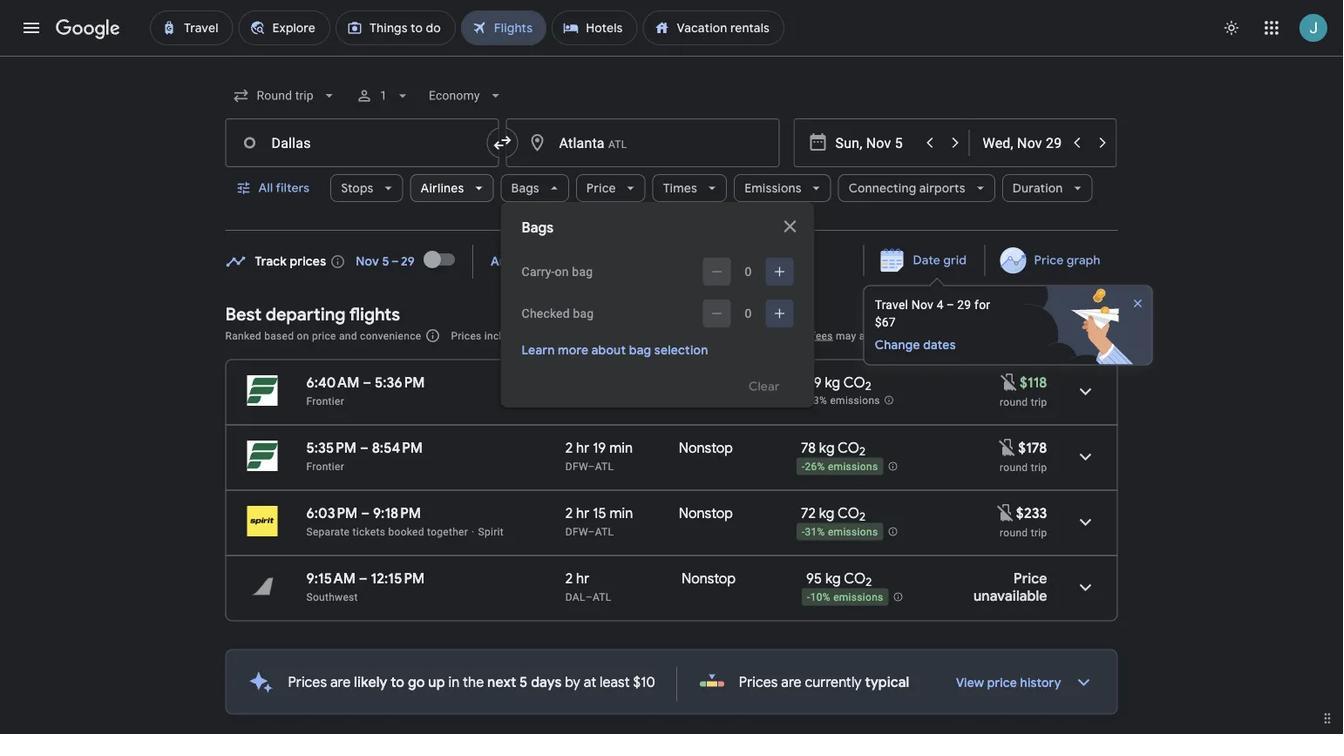 Task type: locate. For each thing, give the bounding box(es) containing it.
6:03 pm
[[306, 505, 358, 523]]

hr for 15
[[576, 505, 590, 523]]

– down the 15
[[588, 526, 595, 538]]

2 vertical spatial round trip
[[1000, 527, 1047, 539]]

0 vertical spatial nonstop flight. element
[[679, 439, 733, 460]]

any dates
[[491, 254, 549, 270]]

booked
[[388, 526, 424, 538]]

1 horizontal spatial nov
[[912, 298, 934, 313]]

nov right travel
[[912, 298, 934, 313]]

next
[[487, 674, 516, 692]]

2 up -31% emissions
[[860, 510, 866, 525]]

price inside price unavailable
[[1014, 570, 1047, 588]]

emissions for 72
[[828, 527, 878, 539]]

on up checked bag on the left top of page
[[555, 265, 569, 279]]

95
[[807, 570, 822, 588]]

1 vertical spatial for
[[628, 330, 642, 342]]

bags up "any dates" on the top
[[522, 219, 554, 237]]

dfw inside 2 hr 15 min dfw – atl
[[566, 526, 588, 538]]

trip down $178
[[1031, 462, 1047, 474]]

flight details. leaves dallas love field airport at 9:15 am on sunday, november 5 and arrives at hartsfield-jackson atlanta international airport at 12:15 pm on sunday, november 5. image
[[1065, 567, 1107, 609]]

frontier down departure time: 6:40 am. text box
[[306, 395, 344, 408]]

– down total duration 2 hr. "element" at bottom
[[586, 592, 593, 604]]

go
[[408, 674, 425, 692]]

2 up -26% emissions
[[860, 445, 866, 460]]

nonstop flight. element for 2 hr 15 min
[[679, 505, 733, 525]]

prices
[[290, 254, 326, 270]]

0 vertical spatial -
[[802, 461, 805, 474]]

price left flight details. leaves dallas love field airport at 9:15 am on sunday, november 5 and arrives at hartsfield-jackson atlanta international airport at 12:15 pm on sunday, november 5. icon
[[1014, 570, 1047, 588]]

2 and from the left
[[770, 330, 788, 342]]

2 round trip from the top
[[1000, 462, 1047, 474]]

0 vertical spatial hr
[[576, 439, 590, 457]]

0 vertical spatial atl
[[595, 461, 614, 473]]

co for 72
[[838, 505, 860, 523]]

1 vertical spatial price
[[1034, 253, 1064, 269]]

trip down $233 text field
[[1031, 527, 1047, 539]]

– right 9:15 am text field
[[359, 570, 368, 588]]

min inside 2 hr 19 min dfw – atl
[[610, 439, 633, 457]]

on inside best departing flights main content
[[297, 330, 309, 342]]

co inside 95 kg co 2
[[844, 570, 866, 588]]

Departure text field
[[836, 119, 916, 167]]

least
[[600, 674, 630, 692]]

1 vertical spatial -
[[802, 527, 805, 539]]

emissions button
[[734, 167, 831, 209]]

2 frontier from the top
[[306, 461, 344, 473]]

prices for prices are currently typical
[[739, 674, 778, 692]]

learn more about tracked prices image
[[330, 254, 345, 270]]

frontier inside 5:35 pm – 8:54 pm frontier
[[306, 461, 344, 473]]

1 vertical spatial dfw
[[566, 526, 588, 538]]

2 vertical spatial nonstop
[[682, 570, 736, 588]]

emissions for 95
[[834, 592, 884, 604]]

2 vertical spatial round
[[1000, 527, 1028, 539]]

price down the best departing flights
[[312, 330, 336, 342]]

2 vertical spatial price
[[1014, 570, 1047, 588]]

1 round from the top
[[1000, 396, 1028, 408]]

kg inside 72 kg co 2
[[819, 505, 835, 523]]

2 vertical spatial hr
[[576, 570, 590, 588]]

0 horizontal spatial prices
[[288, 674, 327, 692]]

and right charges
[[770, 330, 788, 342]]

round down this price for this flight doesn't include overhead bin access. if you need a carry-on bag, use the bags filter to update prices. icon
[[1000, 396, 1028, 408]]

emissions down 129 kg co 2
[[830, 395, 880, 407]]

min right 19
[[610, 439, 633, 457]]

this price for this flight doesn't include overhead bin access. if you need a carry-on bag, use the bags filter to update prices. image up price unavailable on the right of the page
[[996, 503, 1016, 524]]

- down 95
[[807, 592, 811, 604]]

1 vertical spatial trip
[[1031, 462, 1047, 474]]

2 hr dal – atl
[[566, 570, 612, 604]]

atl inside 2 hr 15 min dfw – atl
[[595, 526, 614, 538]]

co inside 72 kg co 2
[[838, 505, 860, 523]]

5:36 pm
[[375, 374, 425, 392]]

this price for this flight doesn't include overhead bin access. if you need a carry-on bag, use the bags filter to update prices. image
[[998, 437, 1018, 458], [996, 503, 1016, 524]]

to
[[391, 674, 405, 692]]

– inside 2 hr 15 min dfw – atl
[[588, 526, 595, 538]]

1 are from the left
[[330, 674, 351, 692]]

price right view
[[988, 676, 1017, 692]]

typical
[[865, 674, 910, 692]]

round trip down $118
[[1000, 396, 1047, 408]]

for up learn more about bag selection link
[[628, 330, 642, 342]]

– down 19
[[588, 461, 595, 473]]

118 US dollars text field
[[1020, 374, 1047, 392]]

0 vertical spatial for
[[975, 298, 991, 313]]

dfw for 2 hr 19 min
[[566, 461, 588, 473]]

0 vertical spatial nonstop
[[679, 439, 733, 457]]

round trip down $233 text field
[[1000, 527, 1047, 539]]

Arrival time: 8:54 PM. text field
[[372, 439, 423, 457]]

co up -26% emissions
[[838, 439, 860, 457]]

2 are from the left
[[781, 674, 802, 692]]

assistance
[[945, 330, 998, 342]]

trip down $118
[[1031, 396, 1047, 408]]

min inside 2 hr 15 min dfw – atl
[[610, 505, 633, 523]]

passenger assistance button
[[891, 330, 998, 342]]

dfw down total duration 2 hr 19 min. element
[[566, 461, 588, 473]]

2 horizontal spatial prices
[[739, 674, 778, 692]]

0 vertical spatial round
[[1000, 396, 1028, 408]]

2 vertical spatial atl
[[593, 592, 612, 604]]

2 inside 2 hr 19 min dfw – atl
[[566, 439, 573, 457]]

emissions
[[745, 180, 802, 196]]

atl inside 2 hr dal – atl
[[593, 592, 612, 604]]

0 vertical spatial trip
[[1031, 396, 1047, 408]]

price right bags popup button
[[587, 180, 616, 196]]

2 up +23% emissions
[[865, 379, 872, 394]]

None text field
[[225, 119, 499, 167], [506, 119, 780, 167], [225, 119, 499, 167], [506, 119, 780, 167]]

0 vertical spatial bags
[[511, 180, 540, 196]]

flight details. leaves dallas/fort worth international airport at 6:40 am on sunday, november 5 and arrives at hartsfield-jackson atlanta international airport at 5:36 pm on sunday, november 5. image
[[1065, 371, 1107, 413]]

atl inside 2 hr 19 min dfw – atl
[[595, 461, 614, 473]]

dfw for 2 hr 15 min
[[566, 526, 588, 538]]

emissions down 95 kg co 2
[[834, 592, 884, 604]]

price inside button
[[1034, 253, 1064, 269]]

kg right 95
[[826, 570, 841, 588]]

1 vertical spatial nonstop
[[679, 505, 733, 523]]

price button
[[576, 167, 646, 209]]

co inside 129 kg co 2
[[844, 374, 865, 392]]

prices right learn more about ranking icon
[[451, 330, 482, 342]]

up
[[428, 674, 445, 692]]

129 kg co 2
[[801, 374, 872, 394]]

2 trip from the top
[[1031, 462, 1047, 474]]

0 vertical spatial on
[[555, 265, 569, 279]]

close dialog image
[[780, 216, 801, 237]]

1 hr from the top
[[576, 439, 590, 457]]

atl for 15
[[595, 526, 614, 538]]

2 fees from the left
[[812, 330, 833, 342]]

based
[[264, 330, 294, 342]]

1 horizontal spatial for
[[975, 298, 991, 313]]

1 vertical spatial 0
[[745, 306, 752, 321]]

optional
[[684, 330, 725, 342]]

2 min from the top
[[610, 505, 633, 523]]

unavailable
[[974, 588, 1047, 605]]

learn more about bag selection link
[[522, 343, 708, 358]]

prices left the 'likely'
[[288, 674, 327, 692]]

0 vertical spatial price
[[312, 330, 336, 342]]

price left the graph
[[1034, 253, 1064, 269]]

1 vertical spatial on
[[297, 330, 309, 342]]

atl right dal
[[593, 592, 612, 604]]

days
[[531, 674, 562, 692]]

72 kg co 2
[[801, 505, 866, 525]]

0 vertical spatial price
[[587, 180, 616, 196]]

nov right learn more about tracked prices image
[[356, 254, 379, 270]]

round
[[1000, 396, 1028, 408], [1000, 462, 1028, 474], [1000, 527, 1028, 539]]

hr inside 2 hr 19 min dfw – atl
[[576, 439, 590, 457]]

price inside popup button
[[587, 180, 616, 196]]

fees
[[604, 330, 625, 342], [812, 330, 833, 342]]

None search field
[[225, 75, 1118, 408]]

-26% emissions
[[802, 461, 878, 474]]

round trip down $178
[[1000, 462, 1047, 474]]

change appearance image
[[1211, 7, 1253, 49]]

0 vertical spatial 1
[[380, 88, 387, 103]]

None field
[[225, 80, 345, 112], [422, 80, 511, 112], [225, 80, 345, 112], [422, 80, 511, 112]]

1 vertical spatial frontier
[[306, 461, 344, 473]]

1 horizontal spatial 1
[[645, 330, 651, 342]]

at
[[584, 674, 596, 692]]

nonstop for 2 hr 19 min
[[679, 439, 733, 457]]

min right the 15
[[610, 505, 633, 523]]

1 vertical spatial nov
[[912, 298, 934, 313]]

0 horizontal spatial 1
[[380, 88, 387, 103]]

–
[[363, 374, 372, 392], [360, 439, 369, 457], [588, 461, 595, 473], [361, 505, 370, 523], [588, 526, 595, 538], [359, 570, 368, 588], [586, 592, 593, 604]]

1 vertical spatial round
[[1000, 462, 1028, 474]]

kg right 78
[[819, 439, 835, 457]]

carry-
[[522, 265, 555, 279]]

$178
[[1018, 439, 1047, 457]]

1 vertical spatial atl
[[595, 526, 614, 538]]

prices left currently at the bottom right of the page
[[739, 674, 778, 692]]

3 hr from the top
[[576, 570, 590, 588]]

0 horizontal spatial and
[[339, 330, 357, 342]]

checked bag
[[522, 306, 594, 321]]

kg for 72
[[819, 505, 835, 523]]

on down departing
[[297, 330, 309, 342]]

1 vertical spatial dates
[[923, 338, 956, 354]]

round down $178
[[1000, 462, 1028, 474]]

0 vertical spatial round trip
[[1000, 396, 1047, 408]]

frontier inside 6:40 am – 5:36 pm frontier
[[306, 395, 344, 408]]

fees up learn more about bag selection link
[[604, 330, 625, 342]]

1 vertical spatial min
[[610, 505, 633, 523]]

price
[[312, 330, 336, 342], [988, 676, 1017, 692]]

nonstop flight. element
[[679, 439, 733, 460], [679, 505, 733, 525], [682, 570, 736, 591]]

1 0 from the top
[[745, 265, 752, 279]]

southwest
[[306, 592, 358, 604]]

- down 72
[[802, 527, 805, 539]]

round down $233 text field
[[1000, 527, 1028, 539]]

0 horizontal spatial nov
[[356, 254, 379, 270]]

bag left may
[[791, 330, 809, 342]]

0 horizontal spatial fees
[[604, 330, 625, 342]]

prices for prices include required taxes + fees for 1 adult. optional charges and bag fees may apply. passenger assistance
[[451, 330, 482, 342]]

tickets
[[353, 526, 386, 538]]

2 hr 19 min dfw – atl
[[566, 439, 633, 473]]

1 horizontal spatial prices
[[451, 330, 482, 342]]

– inside 2 hr 19 min dfw – atl
[[588, 461, 595, 473]]

– inside 6:40 am – 5:36 pm frontier
[[363, 374, 372, 392]]

1 dfw from the top
[[566, 461, 588, 473]]

1 horizontal spatial on
[[555, 265, 569, 279]]

atl for 19
[[595, 461, 614, 473]]

nov
[[356, 254, 379, 270], [912, 298, 934, 313]]

kg inside 129 kg co 2
[[825, 374, 841, 392]]

connecting airports button
[[838, 167, 996, 209]]

1 trip from the top
[[1031, 396, 1047, 408]]

fees left may
[[812, 330, 833, 342]]

price for price unavailable
[[1014, 570, 1047, 588]]

price for price graph
[[1034, 253, 1064, 269]]

1 vertical spatial 1
[[645, 330, 651, 342]]

about
[[592, 343, 626, 358]]

are left currently at the bottom right of the page
[[781, 674, 802, 692]]

track prices
[[255, 254, 326, 270]]

kg inside 95 kg co 2
[[826, 570, 841, 588]]

-10% emissions
[[807, 592, 884, 604]]

this price for this flight doesn't include overhead bin access. if you need a carry-on bag, use the bags filter to update prices. image down this price for this flight doesn't include overhead bin access. if you need a carry-on bag, use the bags filter to update prices. icon
[[998, 437, 1018, 458]]

0 horizontal spatial price
[[312, 330, 336, 342]]

1 frontier from the top
[[306, 395, 344, 408]]

2 0 from the top
[[745, 306, 752, 321]]

2 left 19
[[566, 439, 573, 457]]

co up +23% emissions
[[844, 374, 865, 392]]

prices are currently typical
[[739, 674, 910, 692]]

flight details. leaves dallas/fort worth international airport at 5:35 pm on sunday, november 5 and arrives at hartsfield-jackson atlanta international airport at 8:54 pm on sunday, november 5. image
[[1065, 436, 1107, 478]]

kg inside the 78 kg co 2
[[819, 439, 835, 457]]

0 vertical spatial frontier
[[306, 395, 344, 408]]

78 kg co 2
[[801, 439, 866, 460]]

hr left the 15
[[576, 505, 590, 523]]

price for price
[[587, 180, 616, 196]]

6:40 am – 5:36 pm frontier
[[306, 374, 425, 408]]

emissions down the 78 kg co 2
[[828, 461, 878, 474]]

1 horizontal spatial are
[[781, 674, 802, 692]]

1 vertical spatial round trip
[[1000, 462, 1047, 474]]

atl down 19
[[595, 461, 614, 473]]

0 vertical spatial 0
[[745, 265, 752, 279]]

3 round trip from the top
[[1000, 527, 1047, 539]]

1 min from the top
[[610, 439, 633, 457]]

dfw down total duration 2 hr 15 min. element
[[566, 526, 588, 538]]

hr for 19
[[576, 439, 590, 457]]

co
[[844, 374, 865, 392], [838, 439, 860, 457], [838, 505, 860, 523], [844, 570, 866, 588]]

checked
[[522, 306, 570, 321]]

– right 5:35 pm
[[360, 439, 369, 457]]

bags down swap origin and destination. image
[[511, 180, 540, 196]]

hr inside 2 hr dal – atl
[[576, 570, 590, 588]]

1 round trip from the top
[[1000, 396, 1047, 408]]

for
[[975, 298, 991, 313], [628, 330, 642, 342]]

co inside the 78 kg co 2
[[838, 439, 860, 457]]

bag
[[572, 265, 593, 279], [573, 306, 594, 321], [791, 330, 809, 342], [629, 343, 652, 358]]

round for $233
[[1000, 527, 1028, 539]]

1 fees from the left
[[604, 330, 625, 342]]

swap origin and destination. image
[[492, 133, 513, 153]]

dfw
[[566, 461, 588, 473], [566, 526, 588, 538]]

airlines button
[[410, 167, 494, 209]]

3 round from the top
[[1000, 527, 1028, 539]]

bags inside popup button
[[511, 180, 540, 196]]

together
[[427, 526, 468, 538]]

co for 95
[[844, 570, 866, 588]]

2 round from the top
[[1000, 462, 1028, 474]]

2 vertical spatial trip
[[1031, 527, 1047, 539]]

1 horizontal spatial fees
[[812, 330, 833, 342]]

0 horizontal spatial are
[[330, 674, 351, 692]]

26%
[[805, 461, 825, 474]]

bag right carry-
[[572, 265, 593, 279]]

– left 5:36 pm
[[363, 374, 372, 392]]

close image
[[1131, 297, 1145, 311]]

hr up dal
[[576, 570, 590, 588]]

2 hr from the top
[[576, 505, 590, 523]]

hr inside 2 hr 15 min dfw – atl
[[576, 505, 590, 523]]

1 button
[[349, 75, 418, 117]]

2 left the 15
[[566, 505, 573, 523]]

2 up dal
[[566, 570, 573, 588]]

0 for checked bag
[[745, 306, 752, 321]]

travel nov 4 – 29 for $67 change dates
[[875, 298, 991, 354]]

carry-on bag
[[522, 265, 593, 279]]

178 US dollars text field
[[1018, 439, 1047, 457]]

atl down the 15
[[595, 526, 614, 538]]

0 horizontal spatial for
[[628, 330, 642, 342]]

flight details. leaves dallas/fort worth international airport at 6:03 pm on sunday, november 5 and arrives at hartsfield-jackson atlanta international airport at 9:18 pm on sunday, november 5. image
[[1065, 502, 1107, 544]]

frontier down 5:35 pm text box
[[306, 461, 344, 473]]

0 vertical spatial dates
[[517, 254, 549, 270]]

2 vertical spatial -
[[807, 592, 811, 604]]

hr left 19
[[576, 439, 590, 457]]

- down 78
[[802, 461, 805, 474]]

1 vertical spatial hr
[[576, 505, 590, 523]]

find the best price region
[[225, 239, 1171, 366]]

charges
[[728, 330, 767, 342]]

sort by:
[[1045, 328, 1090, 343]]

1 vertical spatial this price for this flight doesn't include overhead bin access. if you need a carry-on bag, use the bags filter to update prices. image
[[996, 503, 1016, 524]]

co up -10% emissions
[[844, 570, 866, 588]]

1 vertical spatial nonstop flight. element
[[679, 505, 733, 525]]

0 vertical spatial dfw
[[566, 461, 588, 473]]

ranked
[[225, 330, 261, 342]]

1 horizontal spatial and
[[770, 330, 788, 342]]

5:35 pm – 8:54 pm frontier
[[306, 439, 423, 473]]

times
[[663, 180, 698, 196]]

0 horizontal spatial dates
[[517, 254, 549, 270]]

Departure time: 6:40 AM. text field
[[306, 374, 360, 392]]

prices for prices are likely to go up in the next 5 days by at least $10
[[288, 674, 327, 692]]

emissions for 78
[[828, 461, 878, 474]]

0 vertical spatial min
[[610, 439, 633, 457]]

and down flights
[[339, 330, 357, 342]]

separate tickets booked together
[[306, 526, 468, 538]]

kg up +23% emissions
[[825, 374, 841, 392]]

price
[[587, 180, 616, 196], [1034, 253, 1064, 269], [1014, 570, 1047, 588]]

all filters button
[[225, 167, 324, 209]]

2 dfw from the top
[[566, 526, 588, 538]]

0 vertical spatial this price for this flight doesn't include overhead bin access. if you need a carry-on bag, use the bags filter to update prices. image
[[998, 437, 1018, 458]]

emissions down 72 kg co 2
[[828, 527, 878, 539]]

for right the 4 – 29
[[975, 298, 991, 313]]

nonstop
[[679, 439, 733, 457], [679, 505, 733, 523], [682, 570, 736, 588]]

3 trip from the top
[[1031, 527, 1047, 539]]

2 up -10% emissions
[[866, 576, 872, 590]]

convenience
[[360, 330, 421, 342]]

2 vertical spatial nonstop flight. element
[[682, 570, 736, 591]]

31%
[[805, 527, 825, 539]]

min for 2 hr 15 min
[[610, 505, 633, 523]]

10%
[[811, 592, 831, 604]]

0 horizontal spatial on
[[297, 330, 309, 342]]

1 horizontal spatial dates
[[923, 338, 956, 354]]

are left the 'likely'
[[330, 674, 351, 692]]

co up -31% emissions
[[838, 505, 860, 523]]

kg right 72
[[819, 505, 835, 523]]

2 inside 129 kg co 2
[[865, 379, 872, 394]]

more
[[558, 343, 589, 358]]

dfw inside 2 hr 19 min dfw – atl
[[566, 461, 588, 473]]

1 vertical spatial price
[[988, 676, 1017, 692]]

kg for 78
[[819, 439, 835, 457]]



Task type: describe. For each thing, give the bounding box(es) containing it.
min for 2 hr 19 min
[[610, 439, 633, 457]]

0 for carry-on bag
[[745, 265, 752, 279]]

hr for dal
[[576, 570, 590, 588]]

separate tickets booked together. this trip includes tickets from multiple airlines. missed connections may be protected by kiwi.com.. element
[[306, 526, 468, 538]]

view price history image
[[1063, 662, 1105, 704]]

flights
[[349, 303, 400, 326]]

$67
[[875, 316, 896, 330]]

Return text field
[[983, 119, 1063, 167]]

none search field containing bags
[[225, 75, 1118, 408]]

bag right about at left top
[[629, 343, 652, 358]]

are for likely
[[330, 674, 351, 692]]

- for 78
[[802, 461, 805, 474]]

– inside 5:35 pm – 8:54 pm frontier
[[360, 439, 369, 457]]

co for 129
[[844, 374, 865, 392]]

Arrival time: 9:18 PM. text field
[[373, 505, 421, 523]]

Departure time: 6:03 PM. text field
[[306, 505, 358, 523]]

price graph button
[[989, 245, 1115, 276]]

this price for this flight doesn't include overhead bin access. if you need a carry-on bag, use the bags filter to update prices. image
[[999, 372, 1020, 393]]

bag fees button
[[791, 330, 833, 342]]

spirit
[[478, 526, 504, 538]]

stops button
[[331, 167, 403, 209]]

+23% emissions
[[801, 395, 880, 407]]

leaves dallas/fort worth international airport at 6:03 pm on sunday, november 5 and arrives at hartsfield-jackson atlanta international airport at 9:18 pm on sunday, november 5. element
[[306, 505, 421, 523]]

round for $118
[[1000, 396, 1028, 408]]

all filters
[[258, 180, 310, 196]]

grid
[[944, 253, 967, 269]]

nonstop for 2 hr 15 min
[[679, 505, 733, 523]]

date grid button
[[868, 245, 981, 276]]

all
[[258, 180, 273, 196]]

2 inside 72 kg co 2
[[860, 510, 866, 525]]

129
[[801, 374, 822, 392]]

1 inside popup button
[[380, 88, 387, 103]]

trip for $178
[[1031, 462, 1047, 474]]

history
[[1020, 676, 1061, 692]]

price graph
[[1034, 253, 1101, 269]]

round for $178
[[1000, 462, 1028, 474]]

4 – 29
[[937, 298, 972, 313]]

airlines
[[421, 180, 464, 196]]

Arrival time: 5:36 PM. text field
[[375, 374, 425, 392]]

loading results progress bar
[[0, 56, 1343, 59]]

$118
[[1020, 374, 1047, 392]]

9:15 am – 12:15 pm southwest
[[306, 570, 425, 604]]

2 inside 2 hr dal – atl
[[566, 570, 573, 588]]

1 inside best departing flights main content
[[645, 330, 651, 342]]

best
[[225, 303, 262, 326]]

by
[[565, 674, 581, 692]]

date
[[913, 253, 941, 269]]

trip for $118
[[1031, 396, 1047, 408]]

233 US dollars text field
[[1016, 505, 1047, 523]]

track
[[255, 254, 287, 270]]

selection
[[655, 343, 708, 358]]

in
[[448, 674, 460, 692]]

12:15 pm
[[371, 570, 425, 588]]

round trip for $178
[[1000, 462, 1047, 474]]

5
[[520, 674, 528, 692]]

learn more about bag selection
[[522, 343, 708, 358]]

- for 72
[[802, 527, 805, 539]]

Arrival time: 12:15 PM. text field
[[371, 570, 425, 588]]

nonstop flight. element for 2 hr
[[682, 570, 736, 591]]

include
[[485, 330, 520, 342]]

Departure time: 9:15 AM. text field
[[306, 570, 356, 588]]

15
[[593, 505, 606, 523]]

leaves dallas love field airport at 9:15 am on sunday, november 5 and arrives at hartsfield-jackson atlanta international airport at 12:15 pm on sunday, november 5. element
[[306, 570, 425, 588]]

sort by: button
[[1038, 320, 1118, 351]]

nov inside travel nov 4 – 29 for $67 change dates
[[912, 298, 934, 313]]

this price for this flight doesn't include overhead bin access. if you need a carry-on bag, use the bags filter to update prices. image for $233
[[996, 503, 1016, 524]]

kg for 95
[[826, 570, 841, 588]]

– up tickets
[[361, 505, 370, 523]]

connecting airports
[[849, 180, 966, 196]]

view price history
[[956, 676, 1061, 692]]

- for 95
[[807, 592, 811, 604]]

2 inside 2 hr 15 min dfw – atl
[[566, 505, 573, 523]]

2 inside the 78 kg co 2
[[860, 445, 866, 460]]

airports
[[920, 180, 966, 196]]

frontier for 6:40 am
[[306, 395, 344, 408]]

total duration 2 hr 19 min. element
[[566, 439, 679, 460]]

8:54 pm
[[372, 439, 423, 457]]

date grid
[[913, 253, 967, 269]]

round trip for $118
[[1000, 396, 1047, 408]]

duration button
[[1002, 167, 1093, 209]]

2 inside 95 kg co 2
[[866, 576, 872, 590]]

prices are likely to go up in the next 5 days by at least $10
[[288, 674, 655, 692]]

connecting
[[849, 180, 917, 196]]

taxes
[[566, 330, 592, 342]]

1 vertical spatial bags
[[522, 219, 554, 237]]

prices include required taxes + fees for 1 adult. optional charges and bag fees may apply. passenger assistance
[[451, 330, 998, 342]]

best departing flights main content
[[225, 239, 1171, 735]]

adult.
[[654, 330, 681, 342]]

95 kg co 2
[[807, 570, 872, 590]]

apply.
[[859, 330, 888, 342]]

19
[[593, 439, 606, 457]]

graph
[[1067, 253, 1101, 269]]

are for currently
[[781, 674, 802, 692]]

0 vertical spatial nov
[[356, 254, 379, 270]]

dates inside travel nov 4 – 29 for $67 change dates
[[923, 338, 956, 354]]

best departing flights
[[225, 303, 400, 326]]

6:03 pm – 9:18 pm
[[306, 505, 421, 523]]

this price for this flight doesn't include overhead bin access. if you need a carry-on bag, use the bags filter to update prices. image for $178
[[998, 437, 1018, 458]]

– inside 2 hr dal – atl
[[586, 592, 593, 604]]

9:15 am
[[306, 570, 356, 588]]

nonstop flight. element for 2 hr 19 min
[[679, 439, 733, 460]]

$10
[[633, 674, 655, 692]]

currently
[[805, 674, 862, 692]]

– inside 9:15 am – 12:15 pm southwest
[[359, 570, 368, 588]]

learn more about ranking image
[[425, 328, 441, 344]]

ranked based on price and convenience
[[225, 330, 421, 342]]

likely
[[354, 674, 387, 692]]

1 horizontal spatial price
[[988, 676, 1017, 692]]

duration
[[1013, 180, 1063, 196]]

co for 78
[[838, 439, 860, 457]]

passenger
[[891, 330, 943, 342]]

learn
[[522, 343, 555, 358]]

Departure time: 5:35 PM. text field
[[306, 439, 357, 457]]

+23%
[[801, 395, 827, 407]]

5:35 pm
[[306, 439, 357, 457]]

main menu image
[[21, 17, 42, 38]]

6:40 am
[[306, 374, 360, 392]]

5 – 29
[[382, 254, 415, 270]]

72
[[801, 505, 816, 523]]

leaves dallas/fort worth international airport at 6:40 am on sunday, november 5 and arrives at hartsfield-jackson atlanta international airport at 5:36 pm on sunday, november 5. element
[[306, 374, 425, 392]]

required
[[523, 330, 563, 342]]

bag inside best departing flights main content
[[791, 330, 809, 342]]

9:18 pm
[[373, 505, 421, 523]]

kg for 129
[[825, 374, 841, 392]]

total duration 2 hr 15 min. element
[[566, 505, 679, 525]]

1 and from the left
[[339, 330, 357, 342]]

$233
[[1016, 505, 1047, 523]]

nonstop for 2 hr
[[682, 570, 736, 588]]

may
[[836, 330, 857, 342]]

+
[[595, 330, 601, 342]]

separate
[[306, 526, 350, 538]]

trip for $233
[[1031, 527, 1047, 539]]

departing
[[266, 303, 346, 326]]

2 hr 15 min dfw – atl
[[566, 505, 633, 538]]

leaves dallas/fort worth international airport at 5:35 pm on sunday, november 5 and arrives at hartsfield-jackson atlanta international airport at 8:54 pm on sunday, november 5. element
[[306, 439, 423, 457]]

for inside travel nov 4 – 29 for $67 change dates
[[975, 298, 991, 313]]

nov 5 – 29
[[356, 254, 415, 270]]

round trip for $233
[[1000, 527, 1047, 539]]

filters
[[276, 180, 310, 196]]

78
[[801, 439, 816, 457]]

total duration 2 hr. element
[[566, 570, 682, 591]]

dal
[[566, 592, 586, 604]]

bag up taxes
[[573, 306, 594, 321]]

frontier for 5:35 pm
[[306, 461, 344, 473]]

any
[[491, 254, 514, 270]]



Task type: vqa. For each thing, say whether or not it's contained in the screenshot.
11 min to the left
no



